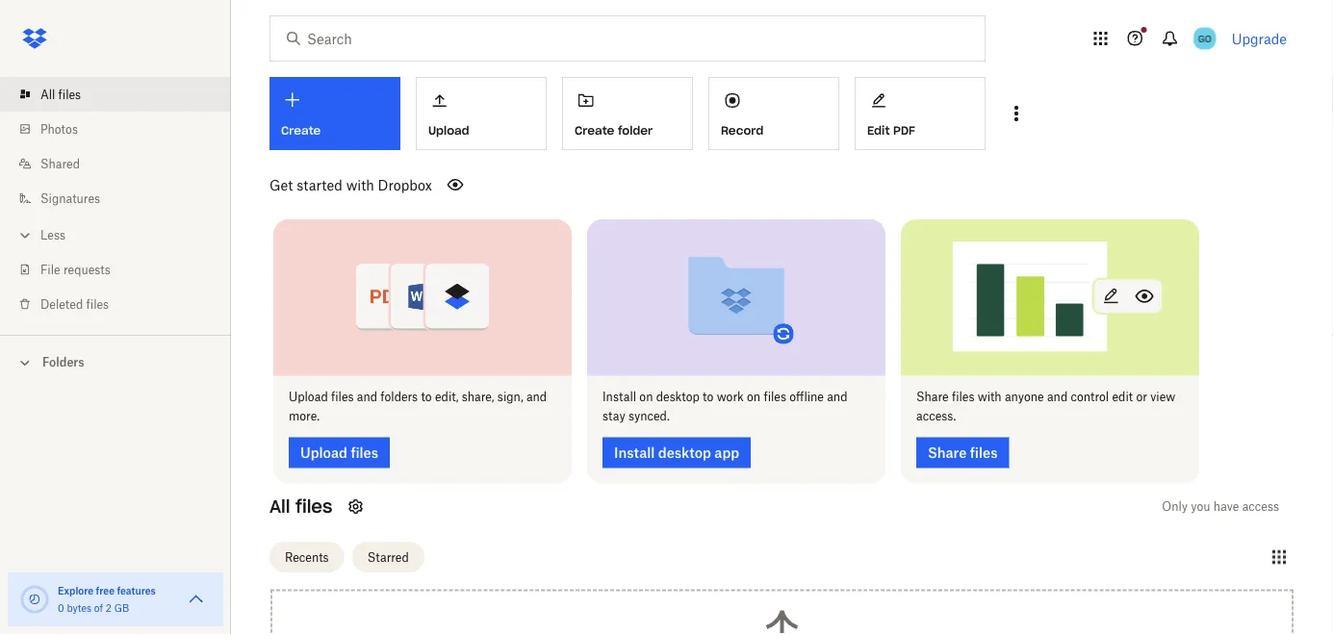 Task type: describe. For each thing, give the bounding box(es) containing it.
starred button
[[352, 542, 424, 573]]

with for files
[[978, 390, 1002, 404]]

list containing all files
[[0, 65, 231, 335]]

files up folder settings icon
[[351, 445, 378, 461]]

go button
[[1190, 23, 1221, 54]]

install for install desktop app
[[614, 445, 655, 461]]

and inside install on desktop to work on files offline and stay synced.
[[827, 390, 848, 404]]

deleted files link
[[15, 287, 231, 322]]

files inside share files with anyone and control edit or view access.
[[952, 390, 975, 404]]

quota usage element
[[19, 584, 50, 615]]

share,
[[462, 390, 494, 404]]

pdf
[[894, 123, 916, 138]]

features
[[117, 585, 156, 597]]

only
[[1162, 500, 1188, 514]]

edit pdf button
[[855, 77, 986, 150]]

less image
[[15, 226, 35, 245]]

files inside list item
[[58, 87, 81, 102]]

upload files and folders to edit, share, sign, and more.
[[289, 390, 547, 424]]

upload button
[[416, 77, 547, 150]]

upgrade
[[1232, 30, 1287, 47]]

to inside install on desktop to work on files offline and stay synced.
[[703, 390, 714, 404]]

upload for upload files
[[300, 445, 348, 461]]

photos link
[[15, 112, 231, 146]]

desktop inside install on desktop to work on files offline and stay synced.
[[656, 390, 700, 404]]

access
[[1243, 500, 1280, 514]]

shared
[[40, 156, 80, 171]]

and inside share files with anyone and control edit or view access.
[[1047, 390, 1068, 404]]

file
[[40, 262, 60, 277]]

explore free features 0 bytes of 2 gb
[[58, 585, 156, 614]]

upgrade link
[[1232, 30, 1287, 47]]

recents
[[285, 550, 329, 565]]

create for create
[[281, 123, 321, 138]]

of
[[94, 602, 103, 614]]

desktop inside button
[[658, 445, 711, 461]]

install desktop app button
[[603, 438, 751, 468]]

less
[[40, 228, 66, 242]]

folder
[[618, 123, 653, 138]]

files down share files with anyone and control edit or view access.
[[970, 445, 998, 461]]

files inside install on desktop to work on files offline and stay synced.
[[764, 390, 787, 404]]

sign,
[[498, 390, 523, 404]]

2 and from the left
[[527, 390, 547, 404]]

get
[[270, 177, 293, 193]]

2 on from the left
[[747, 390, 761, 404]]

upload files
[[300, 445, 378, 461]]

2
[[106, 602, 112, 614]]

upload for upload files and folders to edit, share, sign, and more.
[[289, 390, 328, 404]]

create for create folder
[[575, 123, 615, 138]]

view
[[1151, 390, 1176, 404]]

signatures link
[[15, 181, 231, 216]]

edit
[[867, 123, 890, 138]]

recents button
[[270, 542, 344, 573]]

share for share files with anyone and control edit or view access.
[[917, 390, 949, 404]]

bytes
[[67, 602, 92, 614]]



Task type: locate. For each thing, give the bounding box(es) containing it.
to
[[421, 390, 432, 404], [703, 390, 714, 404]]

desktop
[[656, 390, 700, 404], [658, 445, 711, 461]]

share inside button
[[928, 445, 967, 461]]

install up the 'stay'
[[603, 390, 636, 404]]

all files list item
[[0, 77, 231, 112]]

1 vertical spatial desktop
[[658, 445, 711, 461]]

1 vertical spatial upload
[[289, 390, 328, 404]]

files up 'photos'
[[58, 87, 81, 102]]

install desktop app
[[614, 445, 740, 461]]

0 vertical spatial all files
[[40, 87, 81, 102]]

upload for upload
[[428, 123, 469, 138]]

0 horizontal spatial all files
[[40, 87, 81, 102]]

all up the recents
[[270, 496, 290, 518]]

install down synced. at bottom
[[614, 445, 655, 461]]

share up "access."
[[917, 390, 949, 404]]

edit pdf
[[867, 123, 916, 138]]

offline
[[790, 390, 824, 404]]

go
[[1198, 32, 1212, 44]]

files left offline
[[764, 390, 787, 404]]

create button
[[270, 77, 401, 150]]

0 horizontal spatial on
[[640, 390, 653, 404]]

files up "access."
[[952, 390, 975, 404]]

have
[[1214, 500, 1240, 514]]

record button
[[709, 77, 840, 150]]

to left edit,
[[421, 390, 432, 404]]

only you have access
[[1162, 500, 1280, 514]]

share down "access."
[[928, 445, 967, 461]]

and left folders
[[357, 390, 377, 404]]

edit,
[[435, 390, 459, 404]]

you
[[1191, 500, 1211, 514]]

0 horizontal spatial to
[[421, 390, 432, 404]]

on
[[640, 390, 653, 404], [747, 390, 761, 404]]

create folder
[[575, 123, 653, 138]]

desktop up synced. at bottom
[[656, 390, 700, 404]]

1 and from the left
[[357, 390, 377, 404]]

to left work
[[703, 390, 714, 404]]

upload files button
[[289, 438, 390, 468]]

1 vertical spatial all
[[270, 496, 290, 518]]

dropbox
[[378, 177, 432, 193]]

0 vertical spatial all
[[40, 87, 55, 102]]

1 horizontal spatial with
[[978, 390, 1002, 404]]

edit
[[1112, 390, 1133, 404]]

create
[[575, 123, 615, 138], [281, 123, 321, 138]]

upload down more.
[[300, 445, 348, 461]]

install
[[603, 390, 636, 404], [614, 445, 655, 461]]

all files up the recents
[[270, 496, 333, 518]]

on right work
[[747, 390, 761, 404]]

0
[[58, 602, 64, 614]]

free
[[96, 585, 115, 597]]

0 vertical spatial share
[[917, 390, 949, 404]]

upload up more.
[[289, 390, 328, 404]]

with right started
[[346, 177, 374, 193]]

explore
[[58, 585, 94, 597]]

files right "deleted"
[[86, 297, 109, 311]]

all up 'photos'
[[40, 87, 55, 102]]

all files inside list item
[[40, 87, 81, 102]]

0 horizontal spatial create
[[281, 123, 321, 138]]

1 on from the left
[[640, 390, 653, 404]]

1 horizontal spatial create
[[575, 123, 615, 138]]

signatures
[[40, 191, 100, 206]]

0 vertical spatial with
[[346, 177, 374, 193]]

all files link
[[15, 77, 231, 112]]

and
[[357, 390, 377, 404], [527, 390, 547, 404], [827, 390, 848, 404], [1047, 390, 1068, 404]]

deleted
[[40, 297, 83, 311]]

deleted files
[[40, 297, 109, 311]]

2 to from the left
[[703, 390, 714, 404]]

folders button
[[0, 348, 231, 376]]

photos
[[40, 122, 78, 136]]

with
[[346, 177, 374, 193], [978, 390, 1002, 404]]

get started with dropbox
[[270, 177, 432, 193]]

upload inside upload files and folders to edit, share, sign, and more.
[[289, 390, 328, 404]]

create inside popup button
[[281, 123, 321, 138]]

work
[[717, 390, 744, 404]]

with left anyone
[[978, 390, 1002, 404]]

with for started
[[346, 177, 374, 193]]

record
[[721, 123, 764, 138]]

files up upload files button
[[331, 390, 354, 404]]

share files
[[928, 445, 998, 461]]

synced.
[[629, 409, 670, 424]]

to inside upload files and folders to edit, share, sign, and more.
[[421, 390, 432, 404]]

share for share files
[[928, 445, 967, 461]]

and right sign,
[[527, 390, 547, 404]]

1 vertical spatial with
[[978, 390, 1002, 404]]

install inside button
[[614, 445, 655, 461]]

4 and from the left
[[1047, 390, 1068, 404]]

all inside list item
[[40, 87, 55, 102]]

1 horizontal spatial to
[[703, 390, 714, 404]]

starred
[[367, 550, 409, 565]]

install on desktop to work on files offline and stay synced.
[[603, 390, 848, 424]]

folders
[[381, 390, 418, 404]]

upload inside upload 'dropdown button'
[[428, 123, 469, 138]]

all
[[40, 87, 55, 102], [270, 496, 290, 518]]

on up synced. at bottom
[[640, 390, 653, 404]]

requests
[[63, 262, 111, 277]]

files inside upload files and folders to edit, share, sign, and more.
[[331, 390, 354, 404]]

gb
[[114, 602, 129, 614]]

create left folder
[[575, 123, 615, 138]]

desktop left app
[[658, 445, 711, 461]]

access.
[[917, 409, 956, 424]]

upload inside upload files button
[[300, 445, 348, 461]]

create folder button
[[562, 77, 693, 150]]

share files with anyone and control edit or view access.
[[917, 390, 1176, 424]]

create up started
[[281, 123, 321, 138]]

share files button
[[917, 438, 1010, 468]]

dropbox image
[[15, 19, 54, 58]]

file requests
[[40, 262, 111, 277]]

1 vertical spatial all files
[[270, 496, 333, 518]]

more.
[[289, 409, 320, 424]]

upload
[[428, 123, 469, 138], [289, 390, 328, 404], [300, 445, 348, 461]]

1 horizontal spatial all files
[[270, 496, 333, 518]]

anyone
[[1005, 390, 1044, 404]]

0 vertical spatial upload
[[428, 123, 469, 138]]

upload up dropbox
[[428, 123, 469, 138]]

share inside share files with anyone and control edit or view access.
[[917, 390, 949, 404]]

stay
[[603, 409, 626, 424]]

control
[[1071, 390, 1109, 404]]

3 and from the left
[[827, 390, 848, 404]]

or
[[1137, 390, 1148, 404]]

0 horizontal spatial with
[[346, 177, 374, 193]]

and right offline
[[827, 390, 848, 404]]

files left folder settings icon
[[296, 496, 333, 518]]

and left control
[[1047, 390, 1068, 404]]

0 vertical spatial install
[[603, 390, 636, 404]]

folders
[[42, 355, 84, 370]]

shared link
[[15, 146, 231, 181]]

started
[[297, 177, 343, 193]]

folder settings image
[[344, 495, 367, 519]]

list
[[0, 65, 231, 335]]

all files
[[40, 87, 81, 102], [270, 496, 333, 518]]

app
[[715, 445, 740, 461]]

0 horizontal spatial all
[[40, 87, 55, 102]]

install for install on desktop to work on files offline and stay synced.
[[603, 390, 636, 404]]

install inside install on desktop to work on files offline and stay synced.
[[603, 390, 636, 404]]

1 to from the left
[[421, 390, 432, 404]]

1 vertical spatial share
[[928, 445, 967, 461]]

1 horizontal spatial on
[[747, 390, 761, 404]]

files
[[58, 87, 81, 102], [86, 297, 109, 311], [331, 390, 354, 404], [764, 390, 787, 404], [952, 390, 975, 404], [351, 445, 378, 461], [970, 445, 998, 461], [296, 496, 333, 518]]

0 vertical spatial desktop
[[656, 390, 700, 404]]

create inside "button"
[[575, 123, 615, 138]]

file requests link
[[15, 252, 231, 287]]

1 horizontal spatial all
[[270, 496, 290, 518]]

Search in folder "Dropbox" text field
[[307, 28, 945, 49]]

2 vertical spatial upload
[[300, 445, 348, 461]]

1 vertical spatial install
[[614, 445, 655, 461]]

all files up 'photos'
[[40, 87, 81, 102]]

with inside share files with anyone and control edit or view access.
[[978, 390, 1002, 404]]

share
[[917, 390, 949, 404], [928, 445, 967, 461]]



Task type: vqa. For each thing, say whether or not it's contained in the screenshot.
0
yes



